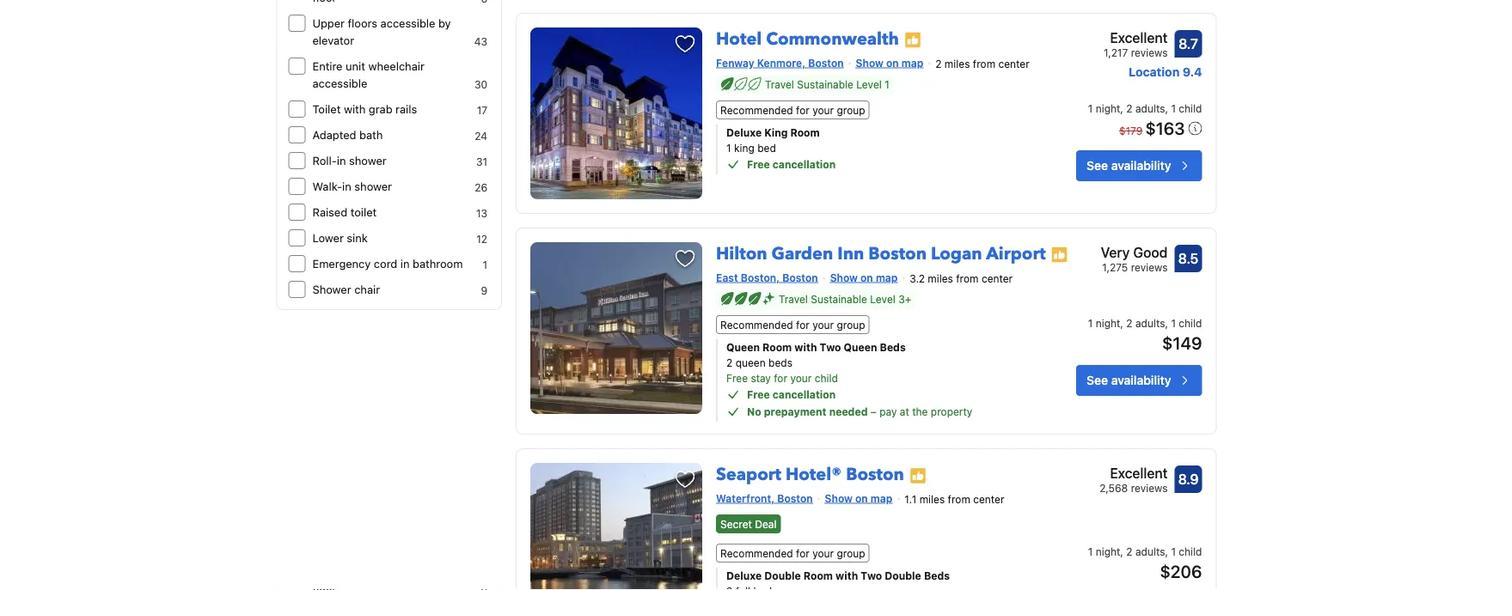 Task type: locate. For each thing, give the bounding box(es) containing it.
room
[[791, 127, 820, 139], [763, 342, 792, 354], [804, 570, 833, 582]]

1 vertical spatial sustainable
[[811, 293, 868, 305]]

1 vertical spatial see availability link
[[1077, 366, 1203, 397]]

two
[[820, 342, 841, 354], [861, 570, 882, 582]]

2 deluxe from the top
[[727, 570, 762, 582]]

seaport hotel® boston image
[[531, 464, 703, 591]]

2 vertical spatial on
[[856, 493, 868, 505]]

child for 1 night , 2 adults , 1 child $149
[[1179, 317, 1203, 329]]

free cancellation
[[747, 158, 836, 170], [747, 389, 836, 401]]

your for room
[[813, 319, 834, 331]]

for down beds
[[774, 372, 788, 385]]

0 vertical spatial sustainable
[[797, 78, 854, 90]]

show up travel sustainable level 3+
[[830, 272, 858, 284]]

very
[[1101, 244, 1130, 261]]

reviews down good
[[1131, 261, 1168, 273]]

adults up '$163'
[[1136, 102, 1166, 115]]

excellent element up location
[[1104, 27, 1168, 48]]

1 vertical spatial show
[[830, 272, 858, 284]]

for for king
[[796, 104, 810, 116]]

see down 1 night , 2 adults , 1 child
[[1087, 159, 1109, 173]]

1 vertical spatial recommended
[[721, 319, 793, 331]]

deluxe up king
[[727, 127, 762, 139]]

level
[[857, 78, 882, 90], [871, 293, 896, 305]]

level left 3+
[[871, 293, 896, 305]]

reviews up location
[[1131, 46, 1168, 58]]

hotel commonwealth link
[[716, 20, 899, 51]]

1 recommended from the top
[[721, 104, 793, 116]]

0 vertical spatial map
[[902, 57, 924, 69]]

night inside 1 night , 2 adults , 1 child $149
[[1096, 317, 1121, 329]]

0 vertical spatial availability
[[1112, 159, 1172, 173]]

0 vertical spatial night
[[1096, 102, 1121, 115]]

on down hilton garden inn boston logan airport
[[861, 272, 873, 284]]

for up deluxe double room with two double beds
[[796, 548, 810, 560]]

, up '$163'
[[1166, 102, 1169, 115]]

boston down garden on the right top
[[783, 272, 818, 284]]

2 availability from the top
[[1112, 374, 1172, 388]]

0 vertical spatial see
[[1087, 159, 1109, 173]]

logan
[[931, 242, 983, 266]]

excellent 1,217 reviews
[[1104, 30, 1168, 58]]

roll-
[[313, 154, 337, 167]]

2 free cancellation from the top
[[747, 389, 836, 401]]

from for hotel commonwealth
[[973, 58, 996, 70]]

double down deal
[[765, 570, 801, 582]]

17
[[477, 104, 488, 116]]

map for garden
[[876, 272, 898, 284]]

this property is part of our preferred partner program. it's committed to providing excellent service and good value. it'll pay us a higher commission if you make a booking. image for seaport hotel® boston
[[910, 468, 927, 485]]

availability
[[1112, 159, 1172, 173], [1112, 374, 1172, 388]]

1 see availability from the top
[[1087, 159, 1172, 173]]

accessible left the by
[[381, 17, 435, 30]]

room for king
[[791, 127, 820, 139]]

0 vertical spatial excellent
[[1110, 30, 1168, 46]]

prepayment
[[764, 406, 827, 418]]

show down the hotel®
[[825, 493, 853, 505]]

see availability link for hilton garden inn boston logan airport
[[1077, 366, 1203, 397]]

1 horizontal spatial with
[[795, 342, 817, 354]]

0 vertical spatial travel
[[765, 78, 794, 90]]

2 vertical spatial miles
[[920, 494, 945, 506]]

show for hotel®
[[825, 493, 853, 505]]

reviews right '2,568'
[[1131, 483, 1168, 495]]

3 reviews from the top
[[1131, 483, 1168, 495]]

group for commonwealth
[[837, 104, 866, 116]]

deluxe king room
[[727, 127, 820, 139]]

room inside "link"
[[791, 127, 820, 139]]

from for hilton garden inn boston logan airport
[[956, 273, 979, 285]]

see availability down $179
[[1087, 159, 1172, 173]]

for down travel sustainable level 1
[[796, 104, 810, 116]]

excellent for 8.7
[[1110, 30, 1168, 46]]

upper
[[313, 17, 345, 30]]

your up the queen room with two queen beds
[[813, 319, 834, 331]]

3 recommended for your group from the top
[[721, 548, 866, 560]]

1 vertical spatial show on map
[[830, 272, 898, 284]]

2 see availability from the top
[[1087, 374, 1172, 388]]

0 horizontal spatial double
[[765, 570, 801, 582]]

1 vertical spatial on
[[861, 272, 873, 284]]

2 night from the top
[[1096, 317, 1121, 329]]

night for $149
[[1096, 317, 1121, 329]]

location 9.4
[[1129, 65, 1203, 79]]

entire unit wheelchair accessible
[[313, 60, 425, 90]]

1
[[885, 78, 890, 90], [1088, 102, 1093, 115], [1172, 102, 1176, 115], [727, 142, 731, 154], [483, 259, 488, 271], [1088, 317, 1093, 329], [1172, 317, 1176, 329], [1088, 546, 1093, 558], [1172, 546, 1176, 558]]

deluxe inside deluxe king room "link"
[[727, 127, 762, 139]]

see availability link down 1 night , 2 adults , 1 child $149
[[1077, 366, 1203, 397]]

night down '1,275'
[[1096, 317, 1121, 329]]

shower up toilet
[[355, 180, 392, 193]]

free cancellation up prepayment
[[747, 389, 836, 401]]

night inside 1 night , 2 adults , 1 child $206
[[1096, 546, 1121, 558]]

night down '2,568'
[[1096, 546, 1121, 558]]

1 adults from the top
[[1136, 102, 1166, 115]]

1 deluxe from the top
[[727, 127, 762, 139]]

center for hotel commonwealth
[[999, 58, 1030, 70]]

see down 1 night , 2 adults , 1 child $149
[[1087, 374, 1109, 388]]

1 vertical spatial see availability
[[1087, 374, 1172, 388]]

0 vertical spatial deluxe
[[727, 127, 762, 139]]

0 vertical spatial show on map
[[856, 57, 924, 69]]

1 vertical spatial see
[[1087, 374, 1109, 388]]

3 recommended from the top
[[721, 548, 793, 560]]

2 vertical spatial from
[[948, 494, 971, 506]]

see for hotel commonwealth
[[1087, 159, 1109, 173]]

waterfront, boston
[[716, 493, 813, 505]]

in
[[337, 154, 346, 167], [342, 180, 352, 193], [401, 258, 410, 270]]

show on map down inn
[[830, 272, 898, 284]]

2 vertical spatial in
[[401, 258, 410, 270]]

scored 8.9 element
[[1175, 466, 1203, 494]]

travel down fenway kenmore, boston
[[765, 78, 794, 90]]

recommended for your group for commonwealth
[[721, 104, 866, 116]]

child up $149
[[1179, 317, 1203, 329]]

1 vertical spatial adults
[[1136, 317, 1166, 329]]

recommended up 'queen'
[[721, 319, 793, 331]]

child down the queen room with two queen beds
[[815, 372, 838, 385]]

excellent up '2,568'
[[1110, 466, 1168, 482]]

3.2
[[910, 273, 925, 285]]

1 vertical spatial with
[[795, 342, 817, 354]]

availability for hotel commonwealth
[[1112, 159, 1172, 173]]

9.4
[[1183, 65, 1203, 79]]

1 horizontal spatial queen
[[844, 342, 878, 354]]

1 vertical spatial free
[[727, 372, 748, 385]]

level for commonwealth
[[857, 78, 882, 90]]

2,568
[[1100, 483, 1128, 495]]

1 see availability link from the top
[[1077, 151, 1203, 182]]

see availability link down $179
[[1077, 151, 1203, 182]]

1 vertical spatial availability
[[1112, 374, 1172, 388]]

in right cord
[[401, 258, 410, 270]]

0 vertical spatial beds
[[880, 342, 906, 354]]

deluxe inside deluxe double room with two double beds link
[[727, 570, 762, 582]]

child
[[1179, 102, 1203, 115], [1179, 317, 1203, 329], [815, 372, 838, 385], [1179, 546, 1203, 558]]

map left 2 miles from center
[[902, 57, 924, 69]]

this property is part of our preferred partner program. it's committed to providing excellent service and good value. it'll pay us a higher commission if you make a booking. image
[[1051, 246, 1069, 264], [910, 468, 927, 485], [910, 468, 927, 485]]

inn
[[838, 242, 864, 266]]

0 vertical spatial miles
[[945, 58, 970, 70]]

1,275
[[1103, 261, 1128, 273]]

recommended for your group up king
[[721, 104, 866, 116]]

level up deluxe king room "link"
[[857, 78, 882, 90]]

2 vertical spatial map
[[871, 493, 893, 505]]

2 double from the left
[[885, 570, 922, 582]]

child for 1 night , 2 adults , 1 child
[[1179, 102, 1203, 115]]

adults up the $206
[[1136, 546, 1166, 558]]

for for double
[[796, 548, 810, 560]]

the
[[913, 406, 928, 418]]

1 vertical spatial miles
[[928, 273, 954, 285]]

0 vertical spatial from
[[973, 58, 996, 70]]

map for hotel®
[[871, 493, 893, 505]]

2 vertical spatial reviews
[[1131, 483, 1168, 495]]

1 horizontal spatial accessible
[[381, 17, 435, 30]]

accessible down 'entire'
[[313, 77, 367, 90]]

show on map for hotel®
[[825, 493, 893, 505]]

map down hilton garden inn boston logan airport
[[876, 272, 898, 284]]

0 horizontal spatial two
[[820, 342, 841, 354]]

on left 1.1
[[856, 493, 868, 505]]

in up raised toilet
[[342, 180, 352, 193]]

0 vertical spatial room
[[791, 127, 820, 139]]

queen room with two queen beds
[[727, 342, 906, 354]]

2 see availability link from the top
[[1077, 366, 1203, 397]]

recommended for your group down deal
[[721, 548, 866, 560]]

0 vertical spatial adults
[[1136, 102, 1166, 115]]

on
[[887, 57, 899, 69], [861, 272, 873, 284], [856, 493, 868, 505]]

0 vertical spatial see availability
[[1087, 159, 1172, 173]]

excellent inside excellent 2,568 reviews
[[1110, 466, 1168, 482]]

fenway kenmore, boston
[[716, 57, 844, 69]]

0 vertical spatial shower
[[349, 154, 387, 167]]

1 vertical spatial from
[[956, 273, 979, 285]]

cancellation
[[773, 158, 836, 170], [773, 389, 836, 401]]

excellent up 1,217
[[1110, 30, 1168, 46]]

double down 1.1
[[885, 570, 922, 582]]

see for hilton garden inn boston logan airport
[[1087, 374, 1109, 388]]

$163
[[1146, 118, 1185, 138]]

2 inside 1 night , 2 adults , 1 child $206
[[1127, 546, 1133, 558]]

reviews
[[1131, 46, 1168, 58], [1131, 261, 1168, 273], [1131, 483, 1168, 495]]

0 vertical spatial accessible
[[381, 17, 435, 30]]

map left 1.1
[[871, 493, 893, 505]]

availability down 1 night , 2 adults , 1 child $149
[[1112, 374, 1172, 388]]

excellent element left "8.9"
[[1100, 464, 1168, 484]]

excellent element
[[1104, 27, 1168, 48], [1100, 464, 1168, 484]]

sink
[[347, 232, 368, 245]]

1 vertical spatial two
[[861, 570, 882, 582]]

1 vertical spatial level
[[871, 293, 896, 305]]

bed
[[758, 142, 776, 154]]

1 vertical spatial accessible
[[313, 77, 367, 90]]

hotel
[[716, 27, 762, 51]]

lower sink
[[313, 232, 368, 245]]

1 see from the top
[[1087, 159, 1109, 173]]

see availability for hotel commonwealth
[[1087, 159, 1172, 173]]

adults inside 1 night , 2 adults , 1 child $206
[[1136, 546, 1166, 558]]

recommended down secret deal
[[721, 548, 793, 560]]

2 vertical spatial with
[[836, 570, 858, 582]]

2 inside 1 night , 2 adults , 1 child $149
[[1127, 317, 1133, 329]]

reviews inside very good 1,275 reviews
[[1131, 261, 1168, 273]]

free down stay
[[747, 389, 770, 401]]

2 excellent from the top
[[1110, 466, 1168, 482]]

1 vertical spatial travel
[[779, 293, 808, 305]]

queen up 'queen'
[[727, 342, 760, 354]]

1 reviews from the top
[[1131, 46, 1168, 58]]

deluxe for deluxe king room
[[727, 127, 762, 139]]

your down beds
[[791, 372, 812, 385]]

deluxe king room link
[[727, 125, 1017, 140]]

, down '1,275'
[[1121, 317, 1124, 329]]

1 vertical spatial center
[[982, 273, 1013, 285]]

for up the queen room with two queen beds
[[796, 319, 810, 331]]

2 vertical spatial night
[[1096, 546, 1121, 558]]

free cancellation down bed
[[747, 158, 836, 170]]

fenway
[[716, 57, 755, 69]]

see availability down 1 night , 2 adults , 1 child $149
[[1087, 374, 1172, 388]]

hilton
[[716, 242, 768, 266]]

3 night from the top
[[1096, 546, 1121, 558]]

king
[[734, 142, 755, 154]]

in down 'adapted bath'
[[337, 154, 346, 167]]

accessible
[[381, 17, 435, 30], [313, 77, 367, 90]]

2 for 1 night , 2 adults , 1 child $206
[[1127, 546, 1133, 558]]

travel for garden
[[779, 293, 808, 305]]

availability down $179
[[1112, 159, 1172, 173]]

2 horizontal spatial with
[[836, 570, 858, 582]]

0 vertical spatial two
[[820, 342, 841, 354]]

child for 2 queen beds free stay for your child
[[815, 372, 838, 385]]

on for hotel®
[[856, 493, 868, 505]]

2 vertical spatial show on map
[[825, 493, 893, 505]]

queen room with two queen beds link
[[727, 340, 1017, 355]]

no
[[747, 406, 762, 418]]

this property is part of our preferred partner program. it's committed to providing excellent service and good value. it'll pay us a higher commission if you make a booking. image
[[904, 31, 922, 49], [904, 31, 922, 49], [1051, 246, 1069, 264]]

this property is part of our preferred partner program. it's committed to providing excellent service and good value. it'll pay us a higher commission if you make a booking. image for commonwealth
[[904, 31, 922, 49]]

queen
[[736, 357, 766, 369]]

1 horizontal spatial two
[[861, 570, 882, 582]]

1 vertical spatial reviews
[[1131, 261, 1168, 273]]

2 vertical spatial center
[[974, 494, 1005, 506]]

1 horizontal spatial beds
[[924, 570, 950, 582]]

reviews inside excellent 1,217 reviews
[[1131, 46, 1168, 58]]

beds down 3+
[[880, 342, 906, 354]]

1 vertical spatial free cancellation
[[747, 389, 836, 401]]

stay
[[751, 372, 771, 385]]

2 adults from the top
[[1136, 317, 1166, 329]]

child for 1 night , 2 adults , 1 child $206
[[1179, 546, 1203, 558]]

free down 'queen'
[[727, 372, 748, 385]]

travel down east boston, boston
[[779, 293, 808, 305]]

child inside 1 night , 2 adults , 1 child $206
[[1179, 546, 1203, 558]]

walk-
[[313, 180, 342, 193]]

child inside the 2 queen beds free stay for your child
[[815, 372, 838, 385]]

very good element
[[1101, 242, 1168, 263]]

2 vertical spatial show
[[825, 493, 853, 505]]

1 queen from the left
[[727, 342, 760, 354]]

at
[[900, 406, 910, 418]]

0 vertical spatial excellent element
[[1104, 27, 1168, 48]]

1 recommended for your group from the top
[[721, 104, 866, 116]]

boston,
[[741, 272, 780, 284]]

recommended up deluxe king room
[[721, 104, 793, 116]]

beds down 1.1 miles from center
[[924, 570, 950, 582]]

0 vertical spatial with
[[344, 103, 366, 116]]

0 vertical spatial in
[[337, 154, 346, 167]]

2
[[936, 58, 942, 70], [1127, 102, 1133, 115], [1127, 317, 1133, 329], [727, 357, 733, 369], [1127, 546, 1133, 558]]

miles for hilton garden inn boston logan airport
[[928, 273, 954, 285]]

0 horizontal spatial accessible
[[313, 77, 367, 90]]

0 vertical spatial on
[[887, 57, 899, 69]]

2 group from the top
[[837, 319, 866, 331]]

1 vertical spatial shower
[[355, 180, 392, 193]]

group down travel sustainable level 3+
[[837, 319, 866, 331]]

0 horizontal spatial queen
[[727, 342, 760, 354]]

2 vertical spatial recommended for your group
[[721, 548, 866, 560]]

1 vertical spatial excellent element
[[1100, 464, 1168, 484]]

boston right the hotel®
[[846, 464, 905, 487]]

shower chair
[[313, 283, 380, 296]]

deluxe
[[727, 127, 762, 139], [727, 570, 762, 582]]

0 vertical spatial level
[[857, 78, 882, 90]]

2 queen from the left
[[844, 342, 878, 354]]

2 recommended for your group from the top
[[721, 319, 866, 331]]

free
[[747, 158, 770, 170], [727, 372, 748, 385], [747, 389, 770, 401]]

free down '1 king bed'
[[747, 158, 770, 170]]

reviews inside excellent 2,568 reviews
[[1131, 483, 1168, 495]]

1 vertical spatial group
[[837, 319, 866, 331]]

night up $179
[[1096, 102, 1121, 115]]

room for double
[[804, 570, 833, 582]]

unit
[[346, 60, 365, 73]]

0 vertical spatial reviews
[[1131, 46, 1168, 58]]

by
[[439, 17, 451, 30]]

for for room
[[796, 319, 810, 331]]

0 vertical spatial center
[[999, 58, 1030, 70]]

0 vertical spatial group
[[837, 104, 866, 116]]

1 group from the top
[[837, 104, 866, 116]]

0 vertical spatial cancellation
[[773, 158, 836, 170]]

shower for walk-in shower
[[355, 180, 392, 193]]

show on map
[[856, 57, 924, 69], [830, 272, 898, 284], [825, 493, 893, 505]]

miles for seaport hotel® boston
[[920, 494, 945, 506]]

2 recommended from the top
[[721, 319, 793, 331]]

0 vertical spatial free cancellation
[[747, 158, 836, 170]]

1 vertical spatial in
[[342, 180, 352, 193]]

1 horizontal spatial double
[[885, 570, 922, 582]]

group up deluxe king room "link"
[[837, 104, 866, 116]]

2 see from the top
[[1087, 374, 1109, 388]]

hotel®
[[786, 464, 842, 487]]

travel
[[765, 78, 794, 90], [779, 293, 808, 305]]

30
[[475, 78, 488, 90]]

24
[[475, 130, 488, 142]]

2 for 1 night , 2 adults , 1 child
[[1127, 102, 1133, 115]]

1 vertical spatial night
[[1096, 317, 1121, 329]]

1,217
[[1104, 46, 1128, 58]]

show for garden
[[830, 272, 858, 284]]

1 vertical spatial recommended for your group
[[721, 319, 866, 331]]

excellent element for 8.9
[[1100, 464, 1168, 484]]

child up the $206
[[1179, 546, 1203, 558]]

double
[[765, 570, 801, 582], [885, 570, 922, 582]]

12
[[477, 233, 488, 245]]

on down commonwealth
[[887, 57, 899, 69]]

cancellation up prepayment
[[773, 389, 836, 401]]

for inside the 2 queen beds free stay for your child
[[774, 372, 788, 385]]

sustainable for commonwealth
[[797, 78, 854, 90]]

recommended for your group up the queen room with two queen beds
[[721, 319, 866, 331]]

shower
[[313, 283, 351, 296]]

0 vertical spatial show
[[856, 57, 884, 69]]

$149
[[1163, 333, 1203, 353]]

1 vertical spatial map
[[876, 272, 898, 284]]

deluxe for deluxe double room with two double beds
[[727, 570, 762, 582]]

adults up $149
[[1136, 317, 1166, 329]]

adults for $206
[[1136, 546, 1166, 558]]

43
[[475, 35, 488, 47]]

queen down travel sustainable level 3+
[[844, 342, 878, 354]]

1 excellent from the top
[[1110, 30, 1168, 46]]

2 vertical spatial recommended
[[721, 548, 793, 560]]

2 vertical spatial room
[[804, 570, 833, 582]]

1 vertical spatial excellent
[[1110, 466, 1168, 482]]

1 availability from the top
[[1112, 159, 1172, 173]]

boston up travel sustainable level 1
[[809, 57, 844, 69]]

3 adults from the top
[[1136, 546, 1166, 558]]

hotel commonwealth
[[716, 27, 899, 51]]

child up '$163'
[[1179, 102, 1203, 115]]

excellent inside excellent 1,217 reviews
[[1110, 30, 1168, 46]]

0 vertical spatial see availability link
[[1077, 151, 1203, 182]]

2 vertical spatial group
[[837, 548, 866, 560]]

king
[[765, 127, 788, 139]]

show on map down the hotel®
[[825, 493, 893, 505]]

2 vertical spatial adults
[[1136, 546, 1166, 558]]

child inside 1 night , 2 adults , 1 child $149
[[1179, 317, 1203, 329]]

sustainable down commonwealth
[[797, 78, 854, 90]]

deluxe down secret deal
[[727, 570, 762, 582]]

, down '2,568'
[[1121, 546, 1124, 558]]

,
[[1121, 102, 1124, 115], [1166, 102, 1169, 115], [1121, 317, 1124, 329], [1166, 317, 1169, 329], [1121, 546, 1124, 558], [1166, 546, 1169, 558]]

your up deluxe double room with two double beds
[[813, 548, 834, 560]]

1 vertical spatial deluxe
[[727, 570, 762, 582]]

recommended for hotel
[[721, 104, 793, 116]]

cancellation down bed
[[773, 158, 836, 170]]

recommended for hilton
[[721, 319, 793, 331]]

, up $179
[[1121, 102, 1124, 115]]

group up deluxe double room with two double beds
[[837, 548, 866, 560]]

1 cancellation from the top
[[773, 158, 836, 170]]

show on map down commonwealth
[[856, 57, 924, 69]]

sustainable down inn
[[811, 293, 868, 305]]

0 vertical spatial recommended
[[721, 104, 793, 116]]

adults inside 1 night , 2 adults , 1 child $149
[[1136, 317, 1166, 329]]

2 reviews from the top
[[1131, 261, 1168, 273]]

map for commonwealth
[[902, 57, 924, 69]]

show down commonwealth
[[856, 57, 884, 69]]

boston
[[809, 57, 844, 69], [869, 242, 927, 266], [783, 272, 818, 284], [846, 464, 905, 487], [778, 493, 813, 505]]

0 vertical spatial recommended for your group
[[721, 104, 866, 116]]

excellent
[[1110, 30, 1168, 46], [1110, 466, 1168, 482]]

1 vertical spatial cancellation
[[773, 389, 836, 401]]

shower down bath
[[349, 154, 387, 167]]

your down travel sustainable level 1
[[813, 104, 834, 116]]



Task type: describe. For each thing, give the bounding box(es) containing it.
deluxe double room with two double beds
[[727, 570, 950, 582]]

very good 1,275 reviews
[[1101, 244, 1168, 273]]

night for $206
[[1096, 546, 1121, 558]]

good
[[1134, 244, 1168, 261]]

8.5
[[1179, 251, 1199, 267]]

1 free cancellation from the top
[[747, 158, 836, 170]]

wheelchair
[[368, 60, 425, 73]]

level for garden
[[871, 293, 896, 305]]

scored 8.7 element
[[1175, 30, 1203, 57]]

2 inside the 2 queen beds free stay for your child
[[727, 357, 733, 369]]

this property is part of our preferred partner program. it's committed to providing excellent service and good value. it'll pay us a higher commission if you make a booking. image for garden
[[1051, 246, 1069, 264]]

1 night from the top
[[1096, 102, 1121, 115]]

location
[[1129, 65, 1180, 79]]

on for garden
[[861, 272, 873, 284]]

26
[[475, 181, 488, 193]]

adults for $149
[[1136, 317, 1166, 329]]

upper floors accessible by elevator
[[313, 17, 451, 47]]

east boston, boston
[[716, 272, 818, 284]]

hotel commonwealth image
[[531, 27, 703, 199]]

seaport
[[716, 464, 782, 487]]

31
[[476, 156, 488, 168]]

recommended for your group for garden
[[721, 319, 866, 331]]

3 group from the top
[[837, 548, 866, 560]]

, up the $206
[[1166, 546, 1169, 558]]

boston for seaport hotel® boston
[[846, 464, 905, 487]]

floors
[[348, 17, 378, 30]]

toilet
[[313, 103, 341, 116]]

excellent 2,568 reviews
[[1100, 466, 1168, 495]]

1 vertical spatial beds
[[924, 570, 950, 582]]

grab
[[369, 103, 393, 116]]

boston for east boston, boston
[[783, 272, 818, 284]]

center for hilton garden inn boston logan airport
[[982, 273, 1013, 285]]

airport
[[987, 242, 1046, 266]]

2 miles from center
[[936, 58, 1030, 70]]

group for garden
[[837, 319, 866, 331]]

–
[[871, 406, 877, 418]]

travel for commonwealth
[[765, 78, 794, 90]]

8.7
[[1179, 36, 1199, 52]]

your for double
[[813, 548, 834, 560]]

your for king
[[813, 104, 834, 116]]

3+
[[899, 293, 912, 305]]

sustainable for garden
[[811, 293, 868, 305]]

secret
[[721, 518, 752, 530]]

$179
[[1120, 125, 1143, 137]]

walk-in shower
[[313, 180, 392, 193]]

no prepayment needed – pay at the property
[[747, 406, 973, 418]]

free inside the 2 queen beds free stay for your child
[[727, 372, 748, 385]]

2 queen beds free stay for your child
[[727, 357, 838, 385]]

reviews for 8.9
[[1131, 483, 1168, 495]]

center for seaport hotel® boston
[[974, 494, 1005, 506]]

2 cancellation from the top
[[773, 389, 836, 401]]

elevator
[[313, 34, 354, 47]]

toilet
[[351, 206, 377, 219]]

0 horizontal spatial with
[[344, 103, 366, 116]]

property
[[931, 406, 973, 418]]

1 vertical spatial room
[[763, 342, 792, 354]]

0 horizontal spatial beds
[[880, 342, 906, 354]]

kenmore,
[[757, 57, 806, 69]]

excellent element for 8.7
[[1104, 27, 1168, 48]]

13
[[476, 207, 488, 219]]

deluxe double room with two double beds link
[[727, 568, 1017, 584]]

on for commonwealth
[[887, 57, 899, 69]]

travel sustainable level 1
[[765, 78, 890, 90]]

in for roll-
[[337, 154, 346, 167]]

cord
[[374, 258, 398, 270]]

show on map for commonwealth
[[856, 57, 924, 69]]

1 night , 2 adults , 1 child $149
[[1088, 317, 1203, 353]]

availability for hilton garden inn boston logan airport
[[1112, 374, 1172, 388]]

, up $149
[[1166, 317, 1169, 329]]

reviews for 8.7
[[1131, 46, 1168, 58]]

accessible inside "upper floors accessible by elevator"
[[381, 17, 435, 30]]

chair
[[354, 283, 380, 296]]

seaport hotel® boston link
[[716, 457, 905, 487]]

garden
[[772, 242, 834, 266]]

see availability link for hotel commonwealth
[[1077, 151, 1203, 182]]

rails
[[396, 103, 417, 116]]

east
[[716, 272, 738, 284]]

2 for 1 night , 2 adults , 1 child $149
[[1127, 317, 1133, 329]]

secret deal
[[721, 518, 777, 530]]

$206
[[1160, 561, 1203, 582]]

toilet with grab rails
[[313, 103, 417, 116]]

raised toilet
[[313, 206, 377, 219]]

pay
[[880, 406, 897, 418]]

adapted
[[313, 129, 356, 141]]

show on map for garden
[[830, 272, 898, 284]]

1 night , 2 adults , 1 child
[[1088, 102, 1203, 115]]

1.1
[[905, 494, 917, 506]]

see availability for hilton garden inn boston logan airport
[[1087, 374, 1172, 388]]

emergency cord in bathroom
[[313, 258, 463, 270]]

hilton garden inn boston logan airport image
[[531, 242, 703, 414]]

roll-in shower
[[313, 154, 387, 167]]

1.1 miles from center
[[905, 494, 1005, 506]]

miles for hotel commonwealth
[[945, 58, 970, 70]]

boston down seaport hotel® boston
[[778, 493, 813, 505]]

boston for fenway kenmore, boston
[[809, 57, 844, 69]]

hilton garden inn boston logan airport link
[[716, 235, 1046, 266]]

1 king bed
[[727, 142, 776, 154]]

your inside the 2 queen beds free stay for your child
[[791, 372, 812, 385]]

adapted bath
[[313, 129, 383, 141]]

from for seaport hotel® boston
[[948, 494, 971, 506]]

0 vertical spatial free
[[747, 158, 770, 170]]

travel sustainable level 3+
[[779, 293, 912, 305]]

3.2 miles from center
[[910, 273, 1013, 285]]

in for walk-
[[342, 180, 352, 193]]

scored 8.5 element
[[1175, 245, 1203, 272]]

hilton garden inn boston logan airport
[[716, 242, 1046, 266]]

waterfront,
[[716, 493, 775, 505]]

this property is part of our preferred partner program. it's committed to providing excellent service and good value. it'll pay us a higher commission if you make a booking. image for hilton garden inn boston logan airport
[[1051, 246, 1069, 264]]

deal
[[755, 518, 777, 530]]

1 night , 2 adults , 1 child $206
[[1088, 546, 1203, 582]]

shower for roll-in shower
[[349, 154, 387, 167]]

show for commonwealth
[[856, 57, 884, 69]]

raised
[[313, 206, 348, 219]]

2 vertical spatial free
[[747, 389, 770, 401]]

accessible inside entire unit wheelchair accessible
[[313, 77, 367, 90]]

1 double from the left
[[765, 570, 801, 582]]

9
[[481, 285, 488, 297]]

lower
[[313, 232, 344, 245]]

boston up 3.2 at right
[[869, 242, 927, 266]]

excellent for 8.9
[[1110, 466, 1168, 482]]



Task type: vqa. For each thing, say whether or not it's contained in the screenshot.


